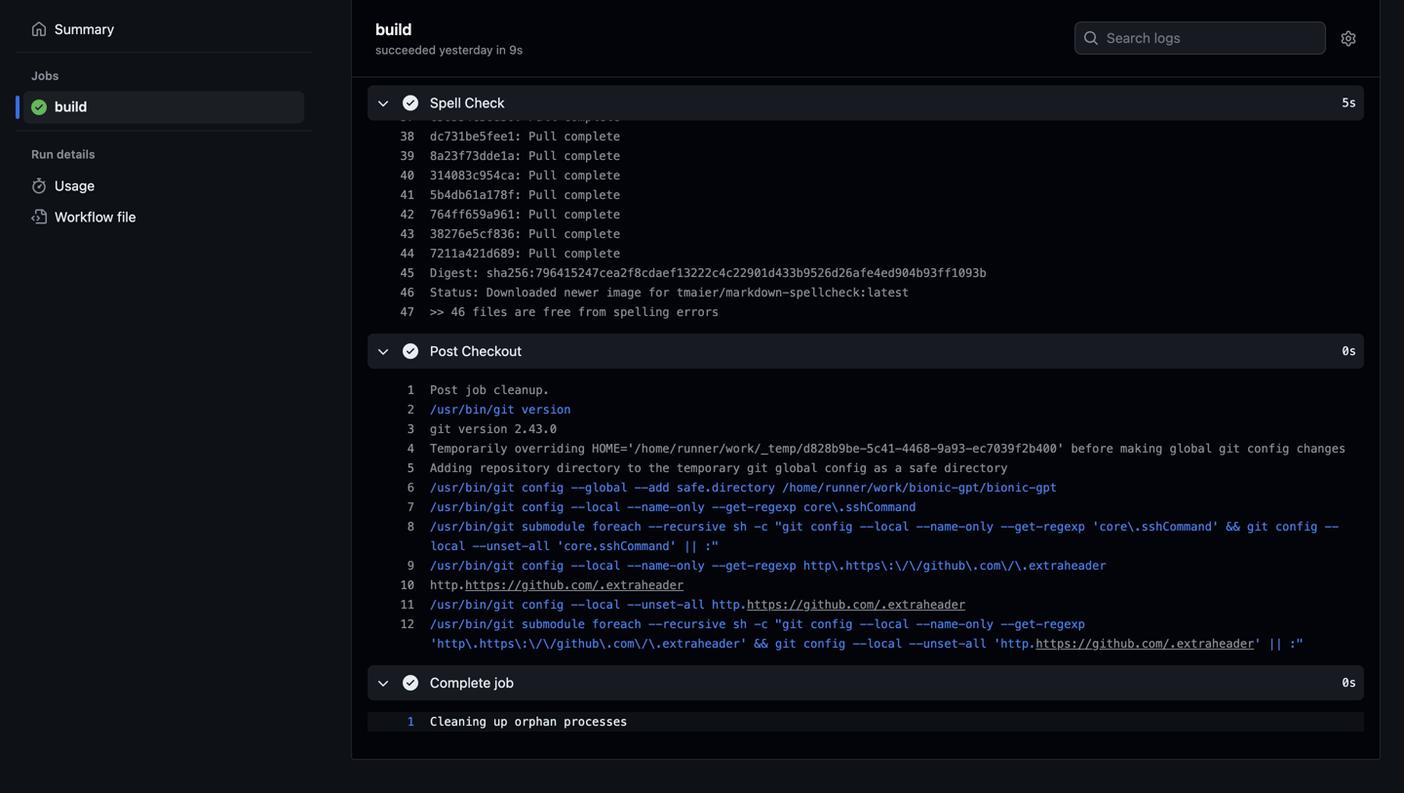 Task type: describe. For each thing, give the bounding box(es) containing it.
|| inside the /usr/bin/git submodule foreach --recursive sh -c "git config --local --name-only --get-regexp 'core\.sshcommand' && git config -- local --unset-all 'core.sshcommand' || :"
[[684, 540, 698, 554]]

complete for 7211a421d689: download complete
[[592, 52, 649, 66]]

recursive for 'http.
[[663, 618, 726, 632]]

dc731be5fee1:
[[430, 130, 522, 144]]

get- up /usr/bin/git config --local --unset-all http. https://github.com/.extraheader
[[726, 560, 754, 573]]

regexp inside the /usr/bin/git submodule foreach --recursive sh -c "git config --local --name-only --get-regexp 'core\.sshcommand' && git config -- local --unset-all 'core.sshcommand' || :"
[[1043, 521, 1086, 534]]

are
[[515, 306, 536, 320]]

build inside build succeeded yesterday in 9s
[[376, 20, 412, 39]]

gpt
[[1036, 482, 1058, 495]]

workflow
[[55, 210, 113, 226]]

ec7039f2b400'
[[973, 443, 1065, 456]]

/usr/bin/git for /usr/bin/git version
[[430, 404, 515, 417]]

314083c954ca: pull complete
[[430, 170, 621, 183]]

summary
[[55, 22, 114, 38]]

download for 7211a421d689:
[[529, 52, 585, 66]]

38276e5cf836: verifying checksum
[[430, 72, 656, 86]]

2 link
[[368, 401, 415, 420]]

complete for 764ff659a961: pull complete
[[564, 209, 621, 222]]

sha256:796415247cea2f8cdaef13222c4c22901d433b9526d26afe4ed904b93ff1093b
[[487, 267, 987, 281]]

'
[[1255, 638, 1262, 651]]

verifying for 38276e5cf836:
[[529, 72, 592, 86]]

'http\.https\:\/\/github\.com\/\.extraheader'
[[430, 638, 747, 651]]

a
[[895, 462, 903, 476]]

sh for 'http.
[[733, 618, 747, 632]]

1 horizontal spatial global
[[776, 462, 818, 476]]

10
[[401, 579, 415, 593]]

this step passed image for post checkout
[[403, 344, 419, 360]]

name- down add
[[642, 501, 677, 515]]

9
[[408, 560, 415, 573]]

verifying for 7211a421d689:
[[529, 33, 592, 47]]

0s for post checkout
[[1343, 345, 1357, 359]]

pull for 38276e5cf836:
[[529, 228, 557, 242]]

5b4db61a178f: pull complete
[[430, 189, 621, 203]]

38276e5cf836: for 38276e5cf836: pull complete
[[430, 228, 522, 242]]

errors
[[677, 306, 719, 320]]

safe.directory
[[677, 482, 776, 495]]

764ff659a961: pull complete
[[430, 209, 621, 222]]

44 link
[[368, 245, 415, 264]]

for
[[649, 287, 670, 300]]

/usr/bin/git config --local --unset-all http. https://github.com/.extraheader
[[430, 599, 966, 612]]

32
[[401, 13, 415, 27]]

2 vertical spatial global
[[585, 482, 628, 495]]

9 link
[[368, 557, 415, 576]]

2 directory from the left
[[945, 462, 1008, 476]]

36
[[401, 91, 415, 105]]

digest: sha256:796415247cea2f8cdaef13222c4c22901d433b9526d26afe4ed904b93ff1093b
[[430, 267, 987, 281]]

unset- for /usr/bin/git submodule foreach --recursive sh -c "git config --local --name-only --get-regexp 'http\.https\:\/\/github\.com\/\.extraheader' && git config --local --unset-all 'http.
[[924, 638, 966, 651]]

7 link
[[368, 498, 415, 518]]

submodule for /usr/bin/git submodule foreach --recursive sh -c "git config --local --name-only --get-regexp 'http\.https\:\/\/github\.com\/\.extraheader' && git config --local --unset-all 'http.
[[522, 618, 585, 632]]

run details
[[31, 149, 95, 162]]

7211a421d689: download complete
[[430, 52, 649, 66]]

0 horizontal spatial https://github.com/.extraheader
[[465, 579, 684, 593]]

status:
[[430, 287, 480, 300]]

pull for 764ff659a961:
[[529, 209, 557, 222]]

downloaded
[[487, 287, 557, 300]]

changes
[[1297, 443, 1347, 456]]

1 vertical spatial https://github.com/.extraheader
[[747, 599, 966, 612]]

adding repository directory to the temporary git global config as a safe directory
[[430, 462, 1008, 476]]

&& for 'http\.https\:\/\/github\.com\/\.extraheader'
[[754, 638, 769, 651]]

foreach for /usr/bin/git submodule foreach --recursive sh -c "git config --local --name-only --get-regexp 'core\.sshcommand' && git config -- local --unset-all 'core.sshcommand' || :"
[[592, 521, 642, 534]]

pull for 314083c954ca:
[[529, 170, 557, 183]]

post for post job cleanup.
[[430, 384, 458, 398]]

build inside jobs build
[[55, 100, 87, 116]]

post for post checkout
[[430, 344, 458, 360]]

46 link
[[368, 284, 415, 303]]

the
[[649, 462, 670, 476]]

>> 46 files are free from spelling errors
[[430, 306, 719, 320]]

6 link
[[368, 479, 415, 498]]

c36334c36d30:
[[430, 111, 522, 125]]

git inside '/usr/bin/git submodule foreach --recursive sh -c "git config --local --name-only --get-regexp 'http\.https\:\/\/github\.com\/\.extraheader' && git config --local --unset-all 'http.'
[[776, 638, 797, 651]]

37 link
[[368, 108, 415, 128]]

gpt/bionic-
[[959, 482, 1036, 495]]

search image
[[1084, 31, 1100, 46]]

checkout
[[462, 344, 522, 360]]

git inside the /usr/bin/git submodule foreach --recursive sh -c "git config --local --name-only --get-regexp 'core\.sshcommand' && git config -- local --unset-all 'core.sshcommand' || :"
[[1248, 521, 1269, 534]]

11 link
[[368, 596, 415, 615]]

41 link
[[368, 186, 415, 206]]

regexp inside '/usr/bin/git submodule foreach --recursive sh -c "git config --local --name-only --get-regexp 'http\.https\:\/\/github\.com\/\.extraheader' && git config --local --unset-all 'http.'
[[1043, 618, 1086, 632]]

core\.sshcommand
[[804, 501, 917, 515]]

7211a421d689: for 7211a421d689: verifying checksum
[[430, 33, 522, 47]]

show options image
[[1341, 31, 1357, 47]]

39
[[401, 150, 415, 164]]

38276e5cf836: for 38276e5cf836: verifying checksum
[[430, 72, 522, 86]]

764ff659a961:
[[430, 209, 522, 222]]

complete for 7211a421d689: pull complete
[[564, 248, 621, 261]]

as
[[874, 462, 888, 476]]

workflow file
[[55, 210, 136, 226]]

usage
[[55, 179, 95, 195]]

5
[[408, 462, 415, 476]]

job for post
[[465, 384, 487, 398]]

chevron right image for complete job
[[376, 676, 391, 691]]

38 link
[[368, 128, 415, 147]]

from
[[578, 306, 606, 320]]

http. https://github.com/.extraheader
[[430, 579, 684, 593]]

35 link
[[368, 69, 415, 89]]

1 vertical spatial unset-
[[642, 599, 684, 612]]

jobs build
[[31, 70, 87, 116]]

checksum for 38276e5cf836: verifying checksum
[[599, 72, 656, 86]]

/usr/bin/git for /usr/bin/git config --local --name-only --get-regexp core\.sshcommand
[[430, 501, 515, 515]]

complete job
[[430, 675, 514, 691]]

https://github.com/.extraheader ' || :"
[[1036, 638, 1304, 651]]

2.43.0
[[515, 423, 557, 437]]

version for git
[[458, 423, 508, 437]]

:" inside the /usr/bin/git submodule foreach --recursive sh -c "git config --local --name-only --get-regexp 'core\.sshcommand' && git config -- local --unset-all 'core.sshcommand' || :"
[[705, 540, 719, 554]]

42 link
[[368, 206, 415, 225]]

free
[[543, 306, 571, 320]]

1 vertical spatial http.
[[712, 599, 747, 612]]

status: downloaded newer image for tmaier/markdown-spellcheck:latest
[[430, 287, 910, 300]]

7
[[408, 501, 415, 515]]

40
[[401, 170, 415, 183]]

38276e5cf836: for 38276e5cf836: download complete
[[430, 91, 522, 105]]

checksum for 7211a421d689: verifying checksum
[[599, 33, 656, 47]]

43
[[401, 228, 415, 242]]

38276e5cf836: download complete
[[430, 91, 649, 105]]

get- down /usr/bin/git config --global --add safe.directory /home/runner/work/bionic-gpt/bionic-gpt
[[726, 501, 754, 515]]

chevron right image
[[376, 96, 391, 111]]

complete
[[430, 675, 491, 691]]

only inside the /usr/bin/git submodule foreach --recursive sh -c "git config --local --name-only --get-regexp 'core\.sshcommand' && git config -- local --unset-all 'core.sshcommand' || :"
[[966, 521, 994, 534]]

run
[[31, 149, 53, 162]]

cleaning
[[430, 716, 487, 730]]

name- inside the /usr/bin/git submodule foreach --recursive sh -c "git config --local --name-only --get-regexp 'core\.sshcommand' && git config -- local --unset-all 'core.sshcommand' || :"
[[931, 521, 966, 534]]

adding
[[430, 462, 473, 476]]

complete for 38276e5cf836: pull complete
[[564, 228, 621, 242]]

recursive for 'core.sshcommand'
[[663, 521, 726, 534]]

11
[[401, 599, 415, 612]]

this step passed image for complete job
[[403, 676, 419, 691]]

pull for c36334c36d30:
[[529, 111, 557, 125]]

12 link
[[368, 615, 415, 654]]

post job cleanup.
[[430, 384, 550, 398]]

41
[[401, 189, 415, 203]]

1 horizontal spatial ||
[[1269, 638, 1283, 651]]

8
[[408, 521, 415, 534]]

jobs list
[[23, 92, 304, 125]]

6 /usr/bin/git from the top
[[430, 599, 515, 612]]

0s for complete job
[[1343, 677, 1357, 691]]

4 link
[[368, 440, 415, 459]]

add
[[649, 482, 670, 495]]



Task type: locate. For each thing, give the bounding box(es) containing it.
1 post from the top
[[430, 344, 458, 360]]

"git up '/usr/bin/git config --local --name-only --get-regexp http\.https\:\/\/github\.com\/\.extraheader'
[[776, 521, 804, 534]]

download
[[529, 52, 585, 66], [529, 91, 585, 105]]

0 horizontal spatial &&
[[754, 638, 769, 651]]

temporarily overriding home='/home/runner/work/_temp/d828b9be-5c41-4468-9a93-ec7039f2b400' before making global git config changes
[[430, 443, 1347, 456]]

2 0s from the top
[[1343, 677, 1357, 691]]

1 1 link from the top
[[368, 381, 415, 401]]

run details list
[[23, 171, 304, 234]]

only inside '/usr/bin/git submodule foreach --recursive sh -c "git config --local --name-only --get-regexp 'http\.https\:\/\/github\.com\/\.extraheader' && git config --local --unset-all 'http.'
[[966, 618, 994, 632]]

directory down "overriding"
[[557, 462, 621, 476]]

&& down /usr/bin/git config --local --unset-all http. https://github.com/.extraheader
[[754, 638, 769, 651]]

1 vertical spatial job
[[495, 675, 514, 691]]

&&
[[1227, 521, 1241, 534], [754, 638, 769, 651]]

1 for post checkout
[[408, 384, 415, 398]]

get-
[[726, 501, 754, 515], [1015, 521, 1043, 534], [726, 560, 754, 573], [1015, 618, 1043, 632]]

38276e5cf836: down 764ff659a961:
[[430, 228, 522, 242]]

0 horizontal spatial build link
[[23, 92, 304, 125]]

all inside the /usr/bin/git submodule foreach --recursive sh -c "git config --local --name-only --get-regexp 'core\.sshcommand' && git config -- local --unset-all 'core.sshcommand' || :"
[[529, 540, 550, 554]]

38276e5cf836: pull complete
[[430, 228, 621, 242]]

2 horizontal spatial all
[[966, 638, 987, 651]]

2 checksum from the top
[[599, 72, 656, 86]]

complete for 5b4db61a178f: pull complete
[[564, 189, 621, 203]]

10 link
[[368, 576, 415, 596]]

1 horizontal spatial :"
[[1290, 638, 1304, 651]]

c down '/usr/bin/git config --local --name-only --get-regexp http\.https\:\/\/github\.com\/\.extraheader'
[[762, 618, 769, 632]]

spellcheck:latest
[[790, 287, 910, 300]]

all
[[529, 540, 550, 554], [684, 599, 705, 612], [966, 638, 987, 651]]

recursive inside the /usr/bin/git submodule foreach --recursive sh -c "git config --local --name-only --get-regexp 'core\.sshcommand' && git config -- local --unset-all 'core.sshcommand' || :"
[[663, 521, 726, 534]]

5 /usr/bin/git from the top
[[430, 560, 515, 573]]

46 up 47
[[401, 287, 415, 300]]

name- down 'core.sshcommand'
[[642, 560, 677, 573]]

orphan
[[515, 716, 557, 730]]

1 vertical spatial build
[[55, 100, 87, 116]]

1 horizontal spatial https://github.com/.extraheader link
[[747, 599, 966, 612]]

1 vertical spatial ||
[[1269, 638, 1283, 651]]

check
[[465, 95, 505, 111]]

c for 'http.
[[762, 618, 769, 632]]

0 vertical spatial 1 link
[[368, 381, 415, 401]]

1 7211a421d689: from the top
[[430, 33, 522, 47]]

0 horizontal spatial version
[[458, 423, 508, 437]]

unset- down 'core.sshcommand'
[[642, 599, 684, 612]]

pull up the 314083c954ca: pull complete in the left of the page
[[529, 150, 557, 164]]

unset- for /usr/bin/git submodule foreach --recursive sh -c "git config --local --name-only --get-regexp 'core\.sshcommand' && git config -- local --unset-all 'core.sshcommand' || :"
[[487, 540, 529, 554]]

all up '/usr/bin/git submodule foreach --recursive sh -c "git config --local --name-only --get-regexp 'http\.https\:\/\/github\.com\/\.extraheader' && git config --local --unset-all 'http.'
[[684, 599, 705, 612]]

1 foreach from the top
[[592, 521, 642, 534]]

1 horizontal spatial http.
[[712, 599, 747, 612]]

0 vertical spatial 7211a421d689:
[[430, 33, 522, 47]]

download for 38276e5cf836:
[[529, 91, 585, 105]]

get- up ''http.'
[[1015, 618, 1043, 632]]

foreach up 'http\.https\:\/\/github\.com\/\.extraheader'
[[592, 618, 642, 632]]

version up 2.43.0
[[522, 404, 571, 417]]

&& inside the /usr/bin/git submodule foreach --recursive sh -c "git config --local --name-only --get-regexp 'core\.sshcommand' && git config -- local --unset-all 'core.sshcommand' || :"
[[1227, 521, 1241, 534]]

0 vertical spatial build
[[376, 20, 412, 39]]

1 38276e5cf836: from the top
[[430, 72, 522, 86]]

-
[[571, 482, 578, 495], [578, 482, 585, 495], [635, 482, 642, 495], [642, 482, 649, 495], [571, 501, 578, 515], [578, 501, 585, 515], [628, 501, 635, 515], [635, 501, 642, 515], [712, 501, 719, 515], [719, 501, 726, 515], [649, 521, 656, 534], [656, 521, 663, 534], [754, 521, 762, 534], [860, 521, 867, 534], [867, 521, 874, 534], [917, 521, 924, 534], [924, 521, 931, 534], [1001, 521, 1008, 534], [1008, 521, 1015, 534], [1325, 521, 1332, 534], [1332, 521, 1340, 534], [473, 540, 480, 554], [480, 540, 487, 554], [571, 560, 578, 573], [578, 560, 585, 573], [628, 560, 635, 573], [635, 560, 642, 573], [712, 560, 719, 573], [719, 560, 726, 573], [571, 599, 578, 612], [578, 599, 585, 612], [628, 599, 635, 612], [635, 599, 642, 612], [649, 618, 656, 632], [656, 618, 663, 632], [754, 618, 762, 632], [860, 618, 867, 632], [867, 618, 874, 632], [917, 618, 924, 632], [924, 618, 931, 632], [1001, 618, 1008, 632], [1008, 618, 1015, 632], [853, 638, 860, 651], [860, 638, 867, 651], [910, 638, 917, 651], [917, 638, 924, 651]]

"git down '/usr/bin/git config --local --name-only --get-regexp http\.https\:\/\/github\.com\/\.extraheader'
[[776, 618, 804, 632]]

2 38276e5cf836: from the top
[[430, 91, 522, 105]]

0 vertical spatial &&
[[1227, 521, 1241, 534]]

44
[[401, 248, 415, 261]]

2 vertical spatial all
[[966, 638, 987, 651]]

https://github.com/.extraheader link for http.
[[465, 579, 684, 593]]

all for /usr/bin/git submodule foreach --recursive sh -c "git config --local --name-only --get-regexp 'http\.https\:\/\/github\.com\/\.extraheader' && git config --local --unset-all 'http.
[[966, 638, 987, 651]]

global
[[1170, 443, 1213, 456], [776, 462, 818, 476], [585, 482, 628, 495]]

2 horizontal spatial https://github.com/.extraheader link
[[1036, 638, 1255, 651]]

0 horizontal spatial directory
[[557, 462, 621, 476]]

1 link for post checkout
[[368, 381, 415, 401]]

0 vertical spatial :"
[[705, 540, 719, 554]]

chevron right image for post checkout
[[376, 344, 391, 360]]

1 vertical spatial https://github.com/.extraheader link
[[747, 599, 966, 612]]

1 vertical spatial verifying
[[529, 72, 592, 86]]

0 vertical spatial 0s
[[1343, 345, 1357, 359]]

1 vertical spatial :"
[[1290, 638, 1304, 651]]

0 vertical spatial https://github.com/.extraheader
[[465, 579, 684, 593]]

8 pull from the top
[[529, 248, 557, 261]]

2 1 link from the top
[[368, 713, 415, 732]]

to
[[628, 462, 642, 476]]

/usr/bin/git inside the /usr/bin/git submodule foreach --recursive sh -c "git config --local --name-only --get-regexp 'core\.sshcommand' && git config -- local --unset-all 'core.sshcommand' || :"
[[430, 521, 515, 534]]

get- down gpt
[[1015, 521, 1043, 534]]

1 for complete job
[[408, 716, 415, 730]]

1 vertical spatial recursive
[[663, 618, 726, 632]]

35
[[401, 72, 415, 86]]

c inside the /usr/bin/git submodule foreach --recursive sh -c "git config --local --name-only --get-regexp 'core\.sshcommand' && git config -- local --unset-all 'core.sshcommand' || :"
[[762, 521, 769, 534]]

1 left cleaning
[[408, 716, 415, 730]]

foreach for /usr/bin/git submodule foreach --recursive sh -c "git config --local --name-only --get-regexp 'http\.https\:\/\/github\.com\/\.extraheader' && git config --local --unset-all 'http.
[[592, 618, 642, 632]]

2 1 from the top
[[408, 716, 415, 730]]

38276e5cf836: up c36334c36d30:
[[430, 91, 522, 105]]

1 up the 2
[[408, 384, 415, 398]]

0s
[[1343, 345, 1357, 359], [1343, 677, 1357, 691]]

46
[[401, 287, 415, 300], [451, 306, 465, 320]]

3 38276e5cf836: from the top
[[430, 228, 522, 242]]

sh down /usr/bin/git config --local --unset-all http. https://github.com/.extraheader
[[733, 618, 747, 632]]

pull down the 314083c954ca: pull complete in the left of the page
[[529, 189, 557, 203]]

c inside '/usr/bin/git submodule foreach --recursive sh -c "git config --local --name-only --get-regexp 'http\.https\:\/\/github\.com\/\.extraheader' && git config --local --unset-all 'http.'
[[762, 618, 769, 632]]

chevron right image
[[376, 344, 391, 360], [376, 676, 391, 691]]

2 recursive from the top
[[663, 618, 726, 632]]

0 vertical spatial 46
[[401, 287, 415, 300]]

http. right 10
[[430, 579, 465, 593]]

complete for dc731be5fee1: pull complete
[[564, 130, 621, 144]]

Search text field
[[1076, 23, 1326, 54]]

1 sh from the top
[[733, 521, 747, 534]]

0 vertical spatial submodule
[[522, 521, 585, 534]]

"git inside the /usr/bin/git submodule foreach --recursive sh -c "git config --local --name-only --get-regexp 'core\.sshcommand' && git config -- local --unset-all 'core.sshcommand' || :"
[[776, 521, 804, 534]]

job up /usr/bin/git version
[[465, 384, 487, 398]]

chevron right image down 12 link
[[376, 676, 391, 691]]

0 vertical spatial recursive
[[663, 521, 726, 534]]

post down the post checkout
[[430, 384, 458, 398]]

33 link
[[368, 30, 415, 50]]

2 chevron right image from the top
[[376, 676, 391, 691]]

1 horizontal spatial build link
[[376, 18, 1061, 41]]

3 pull from the top
[[529, 150, 557, 164]]

post
[[430, 344, 458, 360], [430, 384, 458, 398]]

digest:
[[430, 267, 480, 281]]

0 vertical spatial version
[[522, 404, 571, 417]]

5 link
[[368, 459, 415, 479]]

unset- inside the /usr/bin/git submodule foreach --recursive sh -c "git config --local --name-only --get-regexp 'core\.sshcommand' && git config -- local --unset-all 'core.sshcommand' || :"
[[487, 540, 529, 554]]

1 checksum from the top
[[599, 33, 656, 47]]

0 horizontal spatial unset-
[[487, 540, 529, 554]]

this step passed image left complete
[[403, 676, 419, 691]]

only up /usr/bin/git config --local --unset-all http. https://github.com/.extraheader
[[677, 560, 705, 573]]

2 foreach from the top
[[592, 618, 642, 632]]

before
[[1072, 443, 1114, 456]]

0 vertical spatial global
[[1170, 443, 1213, 456]]

7 /usr/bin/git from the top
[[430, 618, 515, 632]]

7211a421d689: for 7211a421d689: download complete
[[430, 52, 522, 66]]

1 vertical spatial all
[[684, 599, 705, 612]]

unset-
[[487, 540, 529, 554], [642, 599, 684, 612], [924, 638, 966, 651]]

file
[[117, 210, 136, 226]]

1 vertical spatial chevron right image
[[376, 676, 391, 691]]

2 pull from the top
[[529, 130, 557, 144]]

complete for c36334c36d30: pull complete
[[564, 111, 621, 125]]

verifying
[[529, 33, 592, 47], [529, 72, 592, 86]]

32 link
[[368, 10, 415, 30]]

2 7211a421d689: from the top
[[430, 52, 522, 66]]

1 1 from the top
[[408, 384, 415, 398]]

1 vertical spatial checksum
[[599, 72, 656, 86]]

1 vertical spatial submodule
[[522, 618, 585, 632]]

0 vertical spatial https://github.com/.extraheader link
[[465, 579, 684, 593]]

pull down 38276e5cf836: download complete
[[529, 111, 557, 125]]

pull for 8a23f73dde1a:
[[529, 150, 557, 164]]

pull down 38276e5cf836: pull complete at top left
[[529, 248, 557, 261]]

1 vertical spatial 38276e5cf836:
[[430, 91, 522, 105]]

checksum up 7211a421d689: download complete at left top
[[599, 33, 656, 47]]

download down 7211a421d689: verifying checksum
[[529, 52, 585, 66]]

https://github.com/.extraheader link for /usr/bin/git submodule foreach --recursive sh -c "git config --local --name-only --get-regexp 'http\.https\:\/\/github\.com\/\.extraheader' && git config --local --unset-all 'http.
[[1036, 638, 1255, 651]]

0 horizontal spatial job
[[465, 384, 487, 398]]

https://github.com/.extraheader
[[465, 579, 684, 593], [747, 599, 966, 612], [1036, 638, 1255, 651]]

1 0s from the top
[[1343, 345, 1357, 359]]

submodule for /usr/bin/git submodule foreach --recursive sh -c "git config --local --name-only --get-regexp 'core\.sshcommand' && git config -- local --unset-all 'core.sshcommand' || :"
[[522, 521, 585, 534]]

https://github.com/.extraheader link for /usr/bin/git config --local --unset-all http.
[[747, 599, 966, 612]]

all inside '/usr/bin/git submodule foreach --recursive sh -c "git config --local --name-only --get-regexp 'http\.https\:\/\/github\.com\/\.extraheader' && git config --local --unset-all 'http.'
[[966, 638, 987, 651]]

all up the http. https://github.com/.extraheader
[[529, 540, 550, 554]]

get- inside the /usr/bin/git submodule foreach --recursive sh -c "git config --local --name-only --get-regexp 'core\.sshcommand' && git config -- local --unset-all 'core.sshcommand' || :"
[[1015, 521, 1043, 534]]

foreach up 'core.sshcommand'
[[592, 521, 642, 534]]

1 horizontal spatial build
[[376, 20, 412, 39]]

0 horizontal spatial global
[[585, 482, 628, 495]]

2 vertical spatial https://github.com/.extraheader link
[[1036, 638, 1255, 651]]

:" right '
[[1290, 638, 1304, 651]]

all for /usr/bin/git submodule foreach --recursive sh -c "git config --local --name-only --get-regexp 'core\.sshcommand' && git config -- local --unset-all 'core.sshcommand' || :"
[[529, 540, 550, 554]]

/usr/bin/git for /usr/bin/git submodule foreach --recursive sh -c "git config --local --name-only --get-regexp 'http\.https\:\/\/github\.com\/\.extraheader' && git config --local --unset-all 'http.
[[430, 618, 515, 632]]

3 link
[[368, 420, 415, 440]]

/usr/bin/git config --local --name-only --get-regexp core\.sshcommand
[[430, 501, 917, 515]]

2 post from the top
[[430, 384, 458, 398]]

6 pull from the top
[[529, 209, 557, 222]]

1 vertical spatial version
[[458, 423, 508, 437]]

0 horizontal spatial :"
[[705, 540, 719, 554]]

build
[[376, 20, 412, 39], [55, 100, 87, 116]]

global right making
[[1170, 443, 1213, 456]]

job for complete
[[495, 675, 514, 691]]

pull for dc731be5fee1:
[[529, 130, 557, 144]]

34
[[401, 52, 415, 66]]

cleaning up orphan processes
[[430, 716, 628, 730]]

38276e5cf836: up spell check
[[430, 72, 522, 86]]

regexp
[[754, 501, 797, 515], [1043, 521, 1086, 534], [754, 560, 797, 573], [1043, 618, 1086, 632]]

1 vertical spatial post
[[430, 384, 458, 398]]

47
[[401, 306, 415, 320]]

4468-
[[903, 443, 938, 456]]

name- up http\.https\:\/\/github\.com\/\.extraheader
[[931, 521, 966, 534]]

2 submodule from the top
[[522, 618, 585, 632]]

0 horizontal spatial http.
[[430, 579, 465, 593]]

1 vertical spatial 1
[[408, 716, 415, 730]]

only down gpt/bionic-
[[966, 521, 994, 534]]

1 vertical spatial global
[[776, 462, 818, 476]]

1 recursive from the top
[[663, 521, 726, 534]]

|| right '
[[1269, 638, 1283, 651]]

/usr/bin/git config --global --add safe.directory /home/runner/work/bionic-gpt/bionic-gpt
[[430, 482, 1058, 495]]

recursive down /usr/bin/git config --local --unset-all http. https://github.com/.extraheader
[[663, 618, 726, 632]]

workflow file link
[[23, 203, 304, 234]]

sh inside '/usr/bin/git submodule foreach --recursive sh -c "git config --local --name-only --get-regexp 'http\.https\:\/\/github\.com\/\.extraheader' && git config --local --unset-all 'http.'
[[733, 618, 747, 632]]

temporarily
[[430, 443, 508, 456]]

0 vertical spatial unset-
[[487, 540, 529, 554]]

2 verifying from the top
[[529, 72, 592, 86]]

pull up "5b4db61a178f: pull complete"
[[529, 170, 557, 183]]

local
[[585, 501, 621, 515], [874, 521, 910, 534], [430, 540, 465, 554], [585, 560, 621, 573], [585, 599, 621, 612], [874, 618, 910, 632], [867, 638, 903, 651]]

0 horizontal spatial all
[[529, 540, 550, 554]]

2
[[408, 404, 415, 417]]

tmaier/markdown-
[[677, 287, 790, 300]]

checksum down 7211a421d689: download complete at left top
[[599, 72, 656, 86]]

1 vertical spatial this step passed image
[[403, 676, 419, 691]]

pull up 38276e5cf836: pull complete at top left
[[529, 209, 557, 222]]

1 directory from the left
[[557, 462, 621, 476]]

9s
[[510, 43, 523, 57]]

0 vertical spatial checksum
[[599, 33, 656, 47]]

recursive down "/usr/bin/git config --local --name-only --get-regexp core\.sshcommand"
[[663, 521, 726, 534]]

sh for 'core.sshcommand'
[[733, 521, 747, 534]]

in
[[497, 43, 506, 57]]

job up up
[[495, 675, 514, 691]]

unset- up the http. https://github.com/.extraheader
[[487, 540, 529, 554]]

1 horizontal spatial job
[[495, 675, 514, 691]]

foreach inside the /usr/bin/git submodule foreach --recursive sh -c "git config --local --name-only --get-regexp 'core\.sshcommand' && git config -- local --unset-all 'core.sshcommand' || :"
[[592, 521, 642, 534]]

3 7211a421d689: from the top
[[430, 248, 522, 261]]

2 vertical spatial 38276e5cf836:
[[430, 228, 522, 242]]

https://github.com/.extraheader link
[[465, 579, 684, 593], [747, 599, 966, 612], [1036, 638, 1255, 651]]

/usr/bin/git for /usr/bin/git submodule foreach --recursive sh -c "git config --local --name-only --get-regexp 'core\.sshcommand' && git config -- local --unset-all 'core.sshcommand' || :"
[[430, 521, 515, 534]]

/usr/bin/git config --local --name-only --get-regexp http\.https\:\/\/github\.com\/\.extraheader
[[430, 560, 1107, 573]]

4 pull from the top
[[529, 170, 557, 183]]

2 c from the top
[[762, 618, 769, 632]]

unset- inside '/usr/bin/git submodule foreach --recursive sh -c "git config --local --name-only --get-regexp 'http\.https\:\/\/github\.com\/\.extraheader' && git config --local --unset-all 'http.'
[[924, 638, 966, 651]]

0 vertical spatial sh
[[733, 521, 747, 534]]

sh inside the /usr/bin/git submodule foreach --recursive sh -c "git config --local --name-only --get-regexp 'core\.sshcommand' && git config -- local --unset-all 'core.sshcommand' || :"
[[733, 521, 747, 534]]

33
[[401, 33, 415, 47]]

c36334c36d30: pull complete
[[430, 111, 621, 125]]

40 link
[[368, 167, 415, 186]]

this step passed image
[[403, 96, 419, 111]]

submodule up the http. https://github.com/.extraheader
[[522, 521, 585, 534]]

1 chevron right image from the top
[[376, 344, 391, 360]]

2 vertical spatial unset-
[[924, 638, 966, 651]]

1 vertical spatial foreach
[[592, 618, 642, 632]]

checksum
[[599, 33, 656, 47], [599, 72, 656, 86]]

c for 'core.sshcommand'
[[762, 521, 769, 534]]

0 vertical spatial 38276e5cf836:
[[430, 72, 522, 86]]

unset- left ''http.'
[[924, 638, 966, 651]]

foreach
[[592, 521, 642, 534], [592, 618, 642, 632]]

only down safe.directory
[[677, 501, 705, 515]]

1 horizontal spatial https://github.com/.extraheader
[[747, 599, 966, 612]]

1 vertical spatial download
[[529, 91, 585, 105]]

1 link up the 2
[[368, 381, 415, 401]]

only up ''http.'
[[966, 618, 994, 632]]

c up '/usr/bin/git config --local --name-only --get-regexp http\.https\:\/\/github\.com\/\.extraheader'
[[762, 521, 769, 534]]

details
[[57, 149, 95, 162]]

0 horizontal spatial 46
[[401, 287, 415, 300]]

1 this step passed image from the top
[[403, 344, 419, 360]]

7 pull from the top
[[529, 228, 557, 242]]

4 /usr/bin/git from the top
[[430, 521, 515, 534]]

1 vertical spatial 1 link
[[368, 713, 415, 732]]

&& right 'core\.sshcommand'
[[1227, 521, 1241, 534]]

1 submodule from the top
[[522, 521, 585, 534]]

complete for 314083c954ca: pull complete
[[564, 170, 621, 183]]

pull down the c36334c36d30: pull complete
[[529, 130, 557, 144]]

0 vertical spatial download
[[529, 52, 585, 66]]

0 vertical spatial "git
[[776, 521, 804, 534]]

0 horizontal spatial https://github.com/.extraheader link
[[465, 579, 684, 593]]

1 vertical spatial 46
[[451, 306, 465, 320]]

||
[[684, 540, 698, 554], [1269, 638, 1283, 651]]

5 pull from the top
[[529, 189, 557, 203]]

0 vertical spatial http.
[[430, 579, 465, 593]]

1 horizontal spatial 46
[[451, 306, 465, 320]]

http\.https\:\/\/github\.com\/\.extraheader
[[804, 560, 1107, 573]]

"git for 'http.
[[776, 618, 804, 632]]

1 vertical spatial build link
[[23, 92, 304, 125]]

2 horizontal spatial https://github.com/.extraheader
[[1036, 638, 1255, 651]]

1 vertical spatial "git
[[776, 618, 804, 632]]

2 vertical spatial https://github.com/.extraheader
[[1036, 638, 1255, 651]]

pull for 5b4db61a178f:
[[529, 189, 557, 203]]

verifying down 7211a421d689: download complete at left top
[[529, 72, 592, 86]]

config
[[1248, 443, 1290, 456], [825, 462, 867, 476], [522, 482, 564, 495], [522, 501, 564, 515], [811, 521, 853, 534], [1276, 521, 1318, 534], [522, 560, 564, 573], [522, 599, 564, 612], [811, 618, 853, 632], [804, 638, 846, 651]]

job
[[465, 384, 487, 398], [495, 675, 514, 691]]

global up /usr/bin/git config --global --add safe.directory /home/runner/work/bionic-gpt/bionic-gpt
[[776, 462, 818, 476]]

version for /usr/bin/git
[[522, 404, 571, 417]]

safe
[[910, 462, 938, 476]]

0 horizontal spatial build
[[55, 100, 87, 116]]

1 link for complete job
[[368, 713, 415, 732]]

build up succeeded at top left
[[376, 20, 412, 39]]

verifying up 7211a421d689: download complete at left top
[[529, 33, 592, 47]]

43 link
[[368, 225, 415, 245]]

this step passed image down 47
[[403, 344, 419, 360]]

38
[[401, 130, 415, 144]]

7211a421d689:
[[430, 33, 522, 47], [430, 52, 522, 66], [430, 248, 522, 261]]

0 vertical spatial this step passed image
[[403, 344, 419, 360]]

submodule inside the /usr/bin/git submodule foreach --recursive sh -c "git config --local --name-only --get-regexp 'core\.sshcommand' && git config -- local --unset-all 'core.sshcommand' || :"
[[522, 521, 585, 534]]

pull down 764ff659a961: pull complete
[[529, 228, 557, 242]]

0 vertical spatial post
[[430, 344, 458, 360]]

1 horizontal spatial &&
[[1227, 521, 1241, 534]]

/usr/bin/git for /usr/bin/git config --global --add safe.directory /home/runner/work/bionic-gpt/bionic-gpt
[[430, 482, 515, 495]]

0 vertical spatial job
[[465, 384, 487, 398]]

recursive inside '/usr/bin/git submodule foreach --recursive sh -c "git config --local --name-only --get-regexp 'http\.https\:\/\/github\.com\/\.extraheader' && git config --local --unset-all 'http.'
[[663, 618, 726, 632]]

2 download from the top
[[529, 91, 585, 105]]

repository
[[480, 462, 550, 476]]

1 c from the top
[[762, 521, 769, 534]]

chevron right image down 47 link at the top left
[[376, 344, 391, 360]]

0 vertical spatial chevron right image
[[376, 344, 391, 360]]

&& inside '/usr/bin/git submodule foreach --recursive sh -c "git config --local --name-only --get-regexp 'http\.https\:\/\/github\.com\/\.extraheader' && git config --local --unset-all 'http.'
[[754, 638, 769, 651]]

2 sh from the top
[[733, 618, 747, 632]]

|| down "/usr/bin/git config --local --name-only --get-regexp core\.sshcommand"
[[684, 540, 698, 554]]

2 horizontal spatial global
[[1170, 443, 1213, 456]]

:" down "/usr/bin/git config --local --name-only --get-regexp core\.sshcommand"
[[705, 540, 719, 554]]

get- inside '/usr/bin/git submodule foreach --recursive sh -c "git config --local --name-only --get-regexp 'http\.https\:\/\/github\.com\/\.extraheader' && git config --local --unset-all 'http.'
[[1015, 618, 1043, 632]]

0 vertical spatial foreach
[[592, 521, 642, 534]]

0 horizontal spatial ||
[[684, 540, 698, 554]]

/usr/bin/git
[[430, 404, 515, 417], [430, 482, 515, 495], [430, 501, 515, 515], [430, 521, 515, 534], [430, 560, 515, 573], [430, 599, 515, 612], [430, 618, 515, 632]]

0 vertical spatial ||
[[684, 540, 698, 554]]

complete for 38276e5cf836: download complete
[[592, 91, 649, 105]]

2 "git from the top
[[776, 618, 804, 632]]

1 vertical spatial 7211a421d689:
[[430, 52, 522, 66]]

name- inside '/usr/bin/git submodule foreach --recursive sh -c "git config --local --name-only --get-regexp 'http\.https\:\/\/github\.com\/\.extraheader' && git config --local --unset-all 'http.'
[[931, 618, 966, 632]]

45
[[401, 267, 415, 281]]

post down >>
[[430, 344, 458, 360]]

1 vertical spatial 0s
[[1343, 677, 1357, 691]]

build succeeded yesterday in 9s
[[376, 20, 523, 57]]

7211a421d689: pull complete
[[430, 248, 621, 261]]

1 horizontal spatial version
[[522, 404, 571, 417]]

1 horizontal spatial directory
[[945, 462, 1008, 476]]

45 link
[[368, 264, 415, 284]]

download down 38276e5cf836: verifying checksum
[[529, 91, 585, 105]]

8a23f73dde1a: pull complete
[[430, 150, 621, 164]]

build down jobs
[[55, 100, 87, 116]]

1 vertical spatial c
[[762, 618, 769, 632]]

sh down /usr/bin/git config --global --add safe.directory /home/runner/work/bionic-gpt/bionic-gpt
[[733, 521, 747, 534]]

http.
[[430, 579, 465, 593], [712, 599, 747, 612]]

foreach inside '/usr/bin/git submodule foreach --recursive sh -c "git config --local --name-only --get-regexp 'http\.https\:\/\/github\.com\/\.extraheader' && git config --local --unset-all 'http.'
[[592, 618, 642, 632]]

directory
[[557, 462, 621, 476], [945, 462, 1008, 476]]

1 link left cleaning
[[368, 713, 415, 732]]

global down to
[[585, 482, 628, 495]]

2 this step passed image from the top
[[403, 676, 419, 691]]

submodule down the http. https://github.com/.extraheader
[[522, 618, 585, 632]]

1 "git from the top
[[776, 521, 804, 534]]

2 vertical spatial 7211a421d689:
[[430, 248, 522, 261]]

3 /usr/bin/git from the top
[[430, 501, 515, 515]]

2 /usr/bin/git from the top
[[430, 482, 515, 495]]

directory down 9a93-
[[945, 462, 1008, 476]]

http. up '/usr/bin/git submodule foreach --recursive sh -c "git config --local --name-only --get-regexp 'http\.https\:\/\/github\.com\/\.extraheader' && git config --local --unset-all 'http.'
[[712, 599, 747, 612]]

0 vertical spatial verifying
[[529, 33, 592, 47]]

1 vertical spatial sh
[[733, 618, 747, 632]]

pull for 7211a421d689:
[[529, 248, 557, 261]]

version up temporarily
[[458, 423, 508, 437]]

submodule inside '/usr/bin/git submodule foreach --recursive sh -c "git config --local --name-only --get-regexp 'http\.https\:\/\/github\.com\/\.extraheader' && git config --local --unset-all 'http.'
[[522, 618, 585, 632]]

47 link
[[368, 303, 415, 323]]

&& for 'core\.sshcommand'
[[1227, 521, 1241, 534]]

'core\.sshcommand'
[[1093, 521, 1220, 534]]

1 horizontal spatial all
[[684, 599, 705, 612]]

:"
[[705, 540, 719, 554], [1290, 638, 1304, 651]]

3
[[408, 423, 415, 437]]

9a93-
[[938, 443, 973, 456]]

46 down 'status:'
[[451, 306, 465, 320]]

all left ''http.'
[[966, 638, 987, 651]]

7211a421d689: for 7211a421d689: pull complete
[[430, 248, 522, 261]]

1 verifying from the top
[[529, 33, 592, 47]]

1 /usr/bin/git from the top
[[430, 404, 515, 417]]

42
[[401, 209, 415, 222]]

version
[[522, 404, 571, 417], [458, 423, 508, 437]]

4
[[408, 443, 415, 456]]

"git inside '/usr/bin/git submodule foreach --recursive sh -c "git config --local --name-only --get-regexp 'http\.https\:\/\/github\.com\/\.extraheader' && git config --local --unset-all 'http.'
[[776, 618, 804, 632]]

"git for 'core.sshcommand'
[[776, 521, 804, 534]]

name- down http\.https\:\/\/github\.com\/\.extraheader
[[931, 618, 966, 632]]

1 download from the top
[[529, 52, 585, 66]]

0 vertical spatial 1
[[408, 384, 415, 398]]

5s
[[1343, 97, 1357, 110]]

summary link
[[23, 14, 304, 46]]

this step passed image
[[403, 344, 419, 360], [403, 676, 419, 691]]

0 vertical spatial build link
[[376, 18, 1061, 41]]

/usr/bin/git for /usr/bin/git config --local --name-only --get-regexp http\.https\:\/\/github\.com\/\.extraheader
[[430, 560, 515, 573]]

/usr/bin/git inside '/usr/bin/git submodule foreach --recursive sh -c "git config --local --name-only --get-regexp 'http\.https\:\/\/github\.com\/\.extraheader' && git config --local --unset-all 'http.'
[[430, 618, 515, 632]]

complete for 8a23f73dde1a: pull complete
[[564, 150, 621, 164]]

1 pull from the top
[[529, 111, 557, 125]]

1 vertical spatial &&
[[754, 638, 769, 651]]

spell
[[430, 95, 461, 111]]

0 vertical spatial all
[[529, 540, 550, 554]]



Task type: vqa. For each thing, say whether or not it's contained in the screenshot.
the Title column options icon
no



